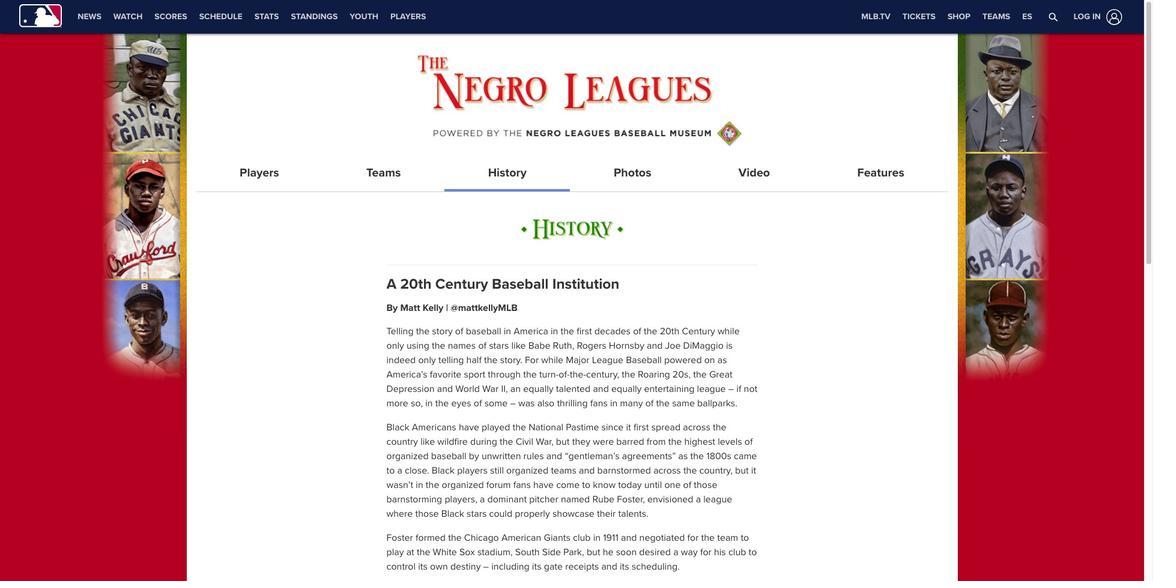 Task type: locate. For each thing, give the bounding box(es) containing it.
1 horizontal spatial teams link
[[977, 0, 1016, 34]]

tickets link
[[897, 0, 942, 34]]

1 horizontal spatial baseball
[[626, 354, 662, 366]]

club right his
[[729, 546, 746, 558]]

0 vertical spatial as
[[718, 354, 727, 366]]

the up levels
[[713, 421, 727, 433]]

0 vertical spatial only
[[387, 340, 404, 352]]

of-
[[559, 369, 570, 381]]

1 horizontal spatial for
[[700, 546, 712, 558]]

20th right a
[[400, 276, 432, 293]]

roaring
[[638, 369, 670, 381]]

log in button
[[1067, 6, 1125, 27]]

players inside secondary navigation element
[[390, 11, 426, 22]]

1 vertical spatial players
[[240, 166, 279, 180]]

0 vertical spatial baseball
[[466, 325, 501, 337]]

20s,
[[673, 369, 691, 381]]

0 vertical spatial but
[[556, 436, 570, 448]]

the down spread
[[668, 436, 682, 448]]

1 horizontal spatial players
[[390, 11, 426, 22]]

0 horizontal spatial century
[[435, 276, 488, 293]]

1 horizontal spatial players link
[[384, 0, 432, 34]]

as inside telling the story of baseball in america in the first decades of the 20th century while only using the names of stars like babe ruth, rogers hornsby and joe dimaggio is indeed only telling half the story. for while major league baseball powered on as america's favorite sport through the turn-of-the-century, the roaring 20s, the great depression and world war ii, an equally talented and equally entertaining league – if not more so, in the eyes of some – was also thrilling fans in many of the same ballparks.
[[718, 354, 727, 366]]

they
[[572, 436, 590, 448]]

1 vertical spatial 20th
[[660, 325, 680, 337]]

the-
[[570, 369, 586, 381]]

of
[[455, 325, 463, 337], [633, 325, 641, 337], [478, 340, 487, 352], [474, 397, 482, 409], [645, 397, 654, 409], [745, 436, 753, 448], [683, 479, 691, 491]]

the up using
[[416, 325, 430, 337]]

secondary navigation element
[[72, 0, 432, 34]]

1 horizontal spatial its
[[532, 561, 542, 573]]

those down "barnstorming"
[[415, 508, 439, 520]]

1 vertical spatial teams
[[366, 166, 401, 180]]

0 horizontal spatial equally
[[523, 383, 554, 395]]

americans
[[412, 421, 456, 433]]

stats link
[[249, 0, 285, 34]]

control
[[387, 561, 416, 573]]

features
[[857, 166, 905, 180]]

club up park,
[[573, 532, 591, 544]]

like down 'americans'
[[421, 436, 435, 448]]

in left 1911
[[593, 532, 601, 544]]

1 vertical spatial for
[[700, 546, 712, 558]]

0 horizontal spatial fans
[[513, 479, 531, 491]]

organized down rules
[[506, 465, 549, 477]]

0 horizontal spatial 20th
[[400, 276, 432, 293]]

1 vertical spatial first
[[634, 421, 649, 433]]

– left if
[[728, 383, 734, 395]]

0 vertical spatial century
[[435, 276, 488, 293]]

tertiary navigation element
[[856, 0, 1038, 34]]

baseball down @mattkellymlb link
[[466, 325, 501, 337]]

but left he
[[587, 546, 600, 558]]

0 vertical spatial 20th
[[400, 276, 432, 293]]

1 vertical spatial while
[[541, 354, 563, 366]]

league up ballparks.
[[697, 383, 726, 395]]

2 horizontal spatial its
[[620, 561, 629, 573]]

first inside 'black americans have played the national pastime since it first spread across the country like wildfire during the civil war, but they were barred from the highest levels of organized baseball by unwritten rules and "gentleman's agreements" as the 1800s came to a close. black players still organized teams and barnstormed across the country, but it wasn't in the organized forum fans have come to know today until one of those barnstorming players, a dominant pitcher named rube foster, envisioned a league where those black stars could properly showcase their talents.'
[[634, 421, 649, 433]]

news
[[78, 11, 101, 22]]

a right players,
[[480, 493, 485, 505]]

1 horizontal spatial like
[[512, 340, 526, 352]]

a
[[387, 276, 397, 293]]

dimaggio
[[683, 340, 724, 352]]

black
[[387, 421, 409, 433], [432, 465, 455, 477], [441, 508, 464, 520]]

stars up story.
[[489, 340, 509, 352]]

a inside foster formed the chicago american giants club in 1911 and negotiated for the team to play at the white sox stadium, south side park, but he soon desired a way for his club to control its own destiny – including its gate receipts and its scheduling.
[[673, 546, 679, 558]]

1 horizontal spatial teams
[[983, 11, 1010, 22]]

– down stadium,
[[483, 561, 489, 573]]

1 vertical spatial those
[[415, 508, 439, 520]]

1 horizontal spatial stars
[[489, 340, 509, 352]]

the right half
[[484, 354, 498, 366]]

babe
[[528, 340, 550, 352]]

1 vertical spatial century
[[682, 325, 715, 337]]

1 vertical spatial fans
[[513, 479, 531, 491]]

2 equally from the left
[[611, 383, 642, 395]]

0 horizontal spatial as
[[678, 450, 688, 462]]

0 vertical spatial stars
[[489, 340, 509, 352]]

1 vertical spatial teams link
[[332, 158, 435, 189]]

equally up many at the bottom of the page
[[611, 383, 642, 395]]

favorite
[[430, 369, 462, 381]]

also
[[537, 397, 555, 409]]

1 horizontal spatial fans
[[590, 397, 608, 409]]

ruth,
[[553, 340, 574, 352]]

only down telling
[[387, 340, 404, 352]]

2 horizontal spatial –
[[728, 383, 734, 395]]

the down the entertaining
[[656, 397, 670, 409]]

scheduling.
[[632, 561, 680, 573]]

1 vertical spatial across
[[654, 465, 681, 477]]

1 horizontal spatial –
[[510, 397, 516, 409]]

but
[[556, 436, 570, 448], [735, 465, 749, 477], [587, 546, 600, 558]]

formed
[[416, 532, 446, 544]]

0 vertical spatial like
[[512, 340, 526, 352]]

and down favorite
[[437, 383, 453, 395]]

of right one
[[683, 479, 691, 491]]

0 vertical spatial players
[[390, 11, 426, 22]]

as right on
[[718, 354, 727, 366]]

depression
[[387, 383, 435, 395]]

in left many at the bottom of the page
[[610, 397, 618, 409]]

0 horizontal spatial have
[[459, 421, 479, 433]]

organized down country
[[387, 450, 429, 462]]

0 horizontal spatial its
[[418, 561, 428, 573]]

first up barred
[[634, 421, 649, 433]]

own
[[430, 561, 448, 573]]

like inside telling the story of baseball in america in the first decades of the 20th century while only using the names of stars like babe ruth, rogers hornsby and joe dimaggio is indeed only telling half the story. for while major league baseball powered on as america's favorite sport through the turn-of-the-century, the roaring 20s, the great depression and world war ii, an equally talented and equally entertaining league – if not more so, in the eyes of some – was also thrilling fans in many of the same ballparks.
[[512, 340, 526, 352]]

park,
[[563, 546, 584, 558]]

envisioned
[[648, 493, 693, 505]]

league inside telling the story of baseball in america in the first decades of the 20th century while only using the names of stars like babe ruth, rogers hornsby and joe dimaggio is indeed only telling half the story. for while major league baseball powered on as america's favorite sport through the turn-of-the-century, the roaring 20s, the great depression and world war ii, an equally talented and equally entertaining league – if not more so, in the eyes of some – was also thrilling fans in many of the same ballparks.
[[697, 383, 726, 395]]

teams for teams link to the top
[[983, 11, 1010, 22]]

fans right the thrilling
[[590, 397, 608, 409]]

the right at
[[417, 546, 430, 558]]

1 horizontal spatial equally
[[611, 383, 642, 395]]

only down using
[[418, 354, 436, 366]]

for up way
[[687, 532, 699, 544]]

0 horizontal spatial organized
[[387, 450, 429, 462]]

fans inside 'black americans have played the national pastime since it first spread across the country like wildfire during the civil war, but they were barred from the highest levels of organized baseball by unwritten rules and "gentleman's agreements" as the 1800s came to a close. black players still organized teams and barnstormed across the country, but it wasn't in the organized forum fans have come to know today until one of those barnstorming players, a dominant pitcher named rube foster, envisioned a league where those black stars could properly showcase their talents.'
[[513, 479, 531, 491]]

as down highest
[[678, 450, 688, 462]]

news link
[[72, 0, 107, 34]]

– left was
[[510, 397, 516, 409]]

since
[[602, 421, 624, 433]]

organized
[[387, 450, 429, 462], [506, 465, 549, 477], [442, 479, 484, 491]]

have up during
[[459, 421, 479, 433]]

like up story.
[[512, 340, 526, 352]]

america
[[514, 325, 548, 337]]

for
[[687, 532, 699, 544], [700, 546, 712, 558]]

es
[[1022, 11, 1032, 22]]

the up his
[[701, 532, 715, 544]]

mlb.tv
[[862, 11, 891, 22]]

1 vertical spatial have
[[533, 479, 554, 491]]

1 horizontal spatial first
[[634, 421, 649, 433]]

its left gate
[[532, 561, 542, 573]]

century inside telling the story of baseball in america in the first decades of the 20th century while only using the names of stars like babe ruth, rogers hornsby and joe dimaggio is indeed only telling half the story. for while major league baseball powered on as america's favorite sport through the turn-of-the-century, the roaring 20s, the great depression and world war ii, an equally talented and equally entertaining league – if not more so, in the eyes of some – was also thrilling fans in many of the same ballparks.
[[682, 325, 715, 337]]

schedule link
[[193, 0, 249, 34]]

1 vertical spatial but
[[735, 465, 749, 477]]

1 vertical spatial as
[[678, 450, 688, 462]]

0 horizontal spatial like
[[421, 436, 435, 448]]

baseball
[[466, 325, 501, 337], [431, 450, 467, 462]]

1 its from the left
[[418, 561, 428, 573]]

story.
[[500, 354, 523, 366]]

1 horizontal spatial but
[[587, 546, 600, 558]]

of up half
[[478, 340, 487, 352]]

baseball down wildfire
[[431, 450, 467, 462]]

0 vertical spatial teams link
[[977, 0, 1016, 34]]

highest
[[684, 436, 715, 448]]

barred
[[616, 436, 644, 448]]

20th up the joe
[[660, 325, 680, 337]]

played
[[482, 421, 510, 433]]

first up rogers
[[577, 325, 592, 337]]

league
[[697, 383, 726, 395], [703, 493, 732, 505]]

as inside 'black americans have played the national pastime since it first spread across the country like wildfire during the civil war, but they were barred from the highest levels of organized baseball by unwritten rules and "gentleman's agreements" as the 1800s came to a close. black players still organized teams and barnstormed across the country, but it wasn't in the organized forum fans have come to know today until one of those barnstorming players, a dominant pitcher named rube foster, envisioned a league where those black stars could properly showcase their talents.'
[[678, 450, 688, 462]]

in right log
[[1093, 11, 1101, 22]]

in up ruth,
[[551, 325, 558, 337]]

first
[[577, 325, 592, 337], [634, 421, 649, 433]]

thrilling
[[557, 397, 588, 409]]

0 vertical spatial first
[[577, 325, 592, 337]]

equally
[[523, 383, 554, 395], [611, 383, 642, 395]]

2 vertical spatial –
[[483, 561, 489, 573]]

talented
[[556, 383, 591, 395]]

1 horizontal spatial club
[[729, 546, 746, 558]]

stars
[[489, 340, 509, 352], [467, 508, 487, 520]]

national
[[529, 421, 564, 433]]

to right his
[[749, 546, 757, 558]]

soon
[[616, 546, 637, 558]]

rules
[[524, 450, 544, 462]]

its left own
[[418, 561, 428, 573]]

0 horizontal spatial for
[[687, 532, 699, 544]]

to up 'wasn't'
[[387, 465, 395, 477]]

organized up players,
[[442, 479, 484, 491]]

teams
[[551, 465, 577, 477]]

0 vertical spatial those
[[694, 479, 717, 491]]

across up one
[[654, 465, 681, 477]]

1 horizontal spatial across
[[683, 421, 710, 433]]

teams inside the tertiary navigation element
[[983, 11, 1010, 22]]

but right war,
[[556, 436, 570, 448]]

0 horizontal spatial –
[[483, 561, 489, 573]]

century up by matt kelly | @mattkellymlb
[[435, 276, 488, 293]]

teams link
[[977, 0, 1016, 34], [332, 158, 435, 189]]

watch link
[[107, 0, 149, 34]]

the left eyes
[[435, 397, 449, 409]]

0 horizontal spatial teams link
[[332, 158, 435, 189]]

players for the topmost players link
[[390, 11, 426, 22]]

across up highest
[[683, 421, 710, 433]]

baseball inside 'black americans have played the national pastime since it first spread across the country like wildfire during the civil war, but they were barred from the highest levels of organized baseball by unwritten rules and "gentleman's agreements" as the 1800s came to a close. black players still organized teams and barnstormed across the country, but it wasn't in the organized forum fans have come to know today until one of those barnstorming players, a dominant pitcher named rube foster, envisioned a league where those black stars could properly showcase their talents.'
[[431, 450, 467, 462]]

black down players,
[[441, 508, 464, 520]]

ii,
[[501, 383, 508, 395]]

fans inside telling the story of baseball in america in the first decades of the 20th century while only using the names of stars like babe ruth, rogers hornsby and joe dimaggio is indeed only telling half the story. for while major league baseball powered on as america's favorite sport through the turn-of-the-century, the roaring 20s, the great depression and world war ii, an equally talented and equally entertaining league – if not more so, in the eyes of some – was also thrilling fans in many of the same ballparks.
[[590, 397, 608, 409]]

club
[[573, 532, 591, 544], [729, 546, 746, 558]]

1 vertical spatial only
[[418, 354, 436, 366]]

–
[[728, 383, 734, 395], [510, 397, 516, 409], [483, 561, 489, 573]]

players,
[[445, 493, 477, 505]]

major league baseball image
[[19, 4, 62, 28]]

its down soon
[[620, 561, 629, 573]]

it up barred
[[626, 421, 631, 433]]

0 horizontal spatial stars
[[467, 508, 487, 520]]

so,
[[411, 397, 423, 409]]

country
[[387, 436, 418, 448]]

2 vertical spatial but
[[587, 546, 600, 558]]

1911
[[603, 532, 619, 544]]

black up country
[[387, 421, 409, 433]]

fans up dominant
[[513, 479, 531, 491]]

– inside foster formed the chicago american giants club in 1911 and negotiated for the team to play at the white sox stadium, south side park, but he soon desired a way for his club to control its own destiny – including its gate receipts and its scheduling.
[[483, 561, 489, 573]]

1 vertical spatial club
[[729, 546, 746, 558]]

for left his
[[700, 546, 712, 558]]

0 vertical spatial league
[[697, 383, 726, 395]]

the down for
[[523, 369, 537, 381]]

telling
[[438, 354, 464, 366]]

first inside telling the story of baseball in america in the first decades of the 20th century while only using the names of stars like babe ruth, rogers hornsby and joe dimaggio is indeed only telling half the story. for while major league baseball powered on as america's favorite sport through the turn-of-the-century, the roaring 20s, the great depression and world war ii, an equally talented and equally entertaining league – if not more so, in the eyes of some – was also thrilling fans in many of the same ballparks.
[[577, 325, 592, 337]]

2 vertical spatial black
[[441, 508, 464, 520]]

0 vertical spatial club
[[573, 532, 591, 544]]

0 vertical spatial teams
[[983, 11, 1010, 22]]

baseball inside telling the story of baseball in america in the first decades of the 20th century while only using the names of stars like babe ruth, rogers hornsby and joe dimaggio is indeed only telling half the story. for while major league baseball powered on as america's favorite sport through the turn-of-the-century, the roaring 20s, the great depression and world war ii, an equally talented and equally entertaining league – if not more so, in the eyes of some – was also thrilling fans in many of the same ballparks.
[[626, 354, 662, 366]]

1 vertical spatial baseball
[[431, 450, 467, 462]]

20th
[[400, 276, 432, 293], [660, 325, 680, 337]]

foster
[[387, 532, 413, 544]]

0 horizontal spatial those
[[415, 508, 439, 520]]

baseball
[[492, 276, 549, 293], [626, 354, 662, 366]]

0 horizontal spatial first
[[577, 325, 592, 337]]

a up 'wasn't'
[[397, 465, 402, 477]]

0 vertical spatial while
[[718, 325, 740, 337]]

a
[[397, 465, 402, 477], [480, 493, 485, 505], [696, 493, 701, 505], [673, 546, 679, 558]]

and
[[647, 340, 663, 352], [437, 383, 453, 395], [593, 383, 609, 395], [546, 450, 562, 462], [579, 465, 595, 477], [621, 532, 637, 544], [601, 561, 617, 573]]

history
[[488, 166, 527, 180]]

1 vertical spatial players link
[[206, 158, 313, 189]]

but down came
[[735, 465, 749, 477]]

have up pitcher
[[533, 479, 554, 491]]

those down country,
[[694, 479, 717, 491]]

like
[[512, 340, 526, 352], [421, 436, 435, 448]]

foster,
[[617, 493, 645, 505]]

baseball up @mattkellymlb link
[[492, 276, 549, 293]]

hornsby
[[609, 340, 644, 352]]

0 horizontal spatial baseball
[[492, 276, 549, 293]]

2 horizontal spatial organized
[[506, 465, 549, 477]]

1 horizontal spatial as
[[718, 354, 727, 366]]

0 vertical spatial organized
[[387, 450, 429, 462]]

0 vertical spatial baseball
[[492, 276, 549, 293]]

in
[[1093, 11, 1101, 22], [504, 325, 511, 337], [551, 325, 558, 337], [425, 397, 433, 409], [610, 397, 618, 409], [416, 479, 423, 491], [593, 532, 601, 544]]

pitcher
[[529, 493, 558, 505]]

desired
[[639, 546, 671, 558]]

its
[[418, 561, 428, 573], [532, 561, 542, 573], [620, 561, 629, 573]]

while up turn- at the bottom left of the page
[[541, 354, 563, 366]]

1 horizontal spatial century
[[682, 325, 715, 337]]

of right eyes
[[474, 397, 482, 409]]

1 vertical spatial stars
[[467, 508, 487, 520]]

stars inside 'black americans have played the national pastime since it first spread across the country like wildfire during the civil war, but they were barred from the highest levels of organized baseball by unwritten rules and "gentleman's agreements" as the 1800s came to a close. black players still organized teams and barnstormed across the country, but it wasn't in the organized forum fans have come to know today until one of those barnstorming players, a dominant pitcher named rube foster, envisioned a league where those black stars could properly showcase their talents.'
[[467, 508, 487, 520]]

2 vertical spatial organized
[[442, 479, 484, 491]]

1 vertical spatial baseball
[[626, 354, 662, 366]]

equally up also
[[523, 383, 554, 395]]

century up dimaggio
[[682, 325, 715, 337]]

1 horizontal spatial it
[[751, 465, 756, 477]]

teams
[[983, 11, 1010, 22], [366, 166, 401, 180]]

same
[[672, 397, 695, 409]]

and down century,
[[593, 383, 609, 395]]

photos link
[[580, 158, 685, 189]]

it down came
[[751, 465, 756, 477]]

in down the close.
[[416, 479, 423, 491]]

the down the close.
[[426, 479, 439, 491]]

0 vertical spatial for
[[687, 532, 699, 544]]

while up is
[[718, 325, 740, 337]]

0 vertical spatial it
[[626, 421, 631, 433]]

0 horizontal spatial teams
[[366, 166, 401, 180]]

1 horizontal spatial 20th
[[660, 325, 680, 337]]

to right team
[[741, 532, 749, 544]]

the down league
[[622, 369, 635, 381]]

black right the close.
[[432, 465, 455, 477]]

0 vertical spatial fans
[[590, 397, 608, 409]]

league down country,
[[703, 493, 732, 505]]

and up 'teams'
[[546, 450, 562, 462]]

chicago
[[464, 532, 499, 544]]

baseball up roaring
[[626, 354, 662, 366]]



Task type: vqa. For each thing, say whether or not it's contained in the screenshot.
East
no



Task type: describe. For each thing, give the bounding box(es) containing it.
barnstorming
[[387, 493, 442, 505]]

video
[[739, 166, 770, 180]]

america's
[[387, 369, 427, 381]]

using
[[407, 340, 429, 352]]

including
[[491, 561, 530, 573]]

a right envisioned
[[696, 493, 701, 505]]

was
[[518, 397, 535, 409]]

tickets
[[903, 11, 936, 22]]

standings link
[[285, 0, 344, 34]]

in inside foster formed the chicago american giants club in 1911 and negotiated for the team to play at the white sox stadium, south side park, but he soon desired a way for his club to control its own destiny – including its gate receipts and its scheduling.
[[593, 532, 601, 544]]

1 horizontal spatial only
[[418, 354, 436, 366]]

team
[[717, 532, 738, 544]]

the up white
[[448, 532, 462, 544]]

shop
[[948, 11, 971, 22]]

barnstormed
[[597, 465, 651, 477]]

negotiated
[[639, 532, 685, 544]]

until
[[644, 479, 662, 491]]

spread
[[651, 421, 681, 433]]

close.
[[405, 465, 429, 477]]

and down "gentleman's
[[579, 465, 595, 477]]

levels
[[718, 436, 742, 448]]

1 horizontal spatial those
[[694, 479, 717, 491]]

league inside 'black americans have played the national pastime since it first spread across the country like wildfire during the civil war, but they were barred from the highest levels of organized baseball by unwritten rules and "gentleman's agreements" as the 1800s came to a close. black players still organized teams and barnstormed across the country, but it wasn't in the organized forum fans have come to know today until one of those barnstorming players, a dominant pitcher named rube foster, envisioned a league where those black stars could properly showcase their talents.'
[[703, 493, 732, 505]]

forum
[[486, 479, 511, 491]]

story
[[432, 325, 453, 337]]

and left the joe
[[647, 340, 663, 352]]

search image
[[1048, 12, 1058, 22]]

of up came
[[745, 436, 753, 448]]

1 equally from the left
[[523, 383, 554, 395]]

unwritten
[[482, 450, 521, 462]]

of up hornsby
[[633, 325, 641, 337]]

names
[[448, 340, 476, 352]]

standings
[[291, 11, 338, 22]]

a 20th century baseball institution
[[387, 276, 620, 293]]

play
[[387, 546, 404, 558]]

destiny
[[450, 561, 481, 573]]

know
[[593, 479, 616, 491]]

still
[[490, 465, 504, 477]]

stars inside telling the story of baseball in america in the first decades of the 20th century while only using the names of stars like babe ruth, rogers hornsby and joe dimaggio is indeed only telling half the story. for while major league baseball powered on as america's favorite sport through the turn-of-the-century, the roaring 20s, the great depression and world war ii, an equally talented and equally entertaining league – if not more so, in the eyes of some – was also thrilling fans in many of the same ballparks.
[[489, 340, 509, 352]]

0 vertical spatial players link
[[384, 0, 432, 34]]

not
[[744, 383, 758, 395]]

the left country,
[[683, 465, 697, 477]]

in right so,
[[425, 397, 433, 409]]

0 horizontal spatial but
[[556, 436, 570, 448]]

watch
[[113, 11, 143, 22]]

world
[[455, 383, 480, 395]]

civil
[[516, 436, 533, 448]]

shop link
[[942, 0, 977, 34]]

in inside 'black americans have played the national pastime since it first spread across the country like wildfire during the civil war, but they were barred from the highest levels of organized baseball by unwritten rules and "gentleman's agreements" as the 1800s came to a close. black players still organized teams and barnstormed across the country, but it wasn't in the organized forum fans have come to know today until one of those barnstorming players, a dominant pitcher named rube foster, envisioned a league where those black stars could properly showcase their talents.'
[[416, 479, 423, 491]]

1 vertical spatial –
[[510, 397, 516, 409]]

0 vertical spatial have
[[459, 421, 479, 433]]

es link
[[1016, 0, 1038, 34]]

his
[[714, 546, 726, 558]]

teams for leftmost teams link
[[366, 166, 401, 180]]

south
[[515, 546, 540, 558]]

showcase
[[553, 508, 595, 520]]

gate
[[544, 561, 563, 573]]

log in
[[1074, 11, 1101, 22]]

an
[[510, 383, 521, 395]]

1 horizontal spatial while
[[718, 325, 740, 337]]

come
[[556, 479, 580, 491]]

through
[[488, 369, 521, 381]]

0 horizontal spatial it
[[626, 421, 631, 433]]

features link
[[823, 158, 939, 189]]

on
[[704, 354, 715, 366]]

1 vertical spatial black
[[432, 465, 455, 477]]

the up civil
[[513, 421, 526, 433]]

agreements"
[[622, 450, 676, 462]]

institution
[[552, 276, 620, 293]]

of up names
[[455, 325, 463, 337]]

the up unwritten in the bottom of the page
[[500, 436, 513, 448]]

the down on
[[693, 369, 707, 381]]

photos
[[614, 166, 651, 180]]

1 horizontal spatial organized
[[442, 479, 484, 491]]

scores
[[155, 11, 187, 22]]

1800s
[[706, 450, 732, 462]]

decades
[[595, 325, 631, 337]]

top navigation element
[[0, 0, 1144, 34]]

0 horizontal spatial players link
[[206, 158, 313, 189]]

today
[[618, 479, 642, 491]]

wasn't
[[387, 479, 413, 491]]

scores link
[[149, 0, 193, 34]]

1 vertical spatial it
[[751, 465, 756, 477]]

in left america
[[504, 325, 511, 337]]

0 horizontal spatial only
[[387, 340, 404, 352]]

of right many at the bottom of the page
[[645, 397, 654, 409]]

were
[[593, 436, 614, 448]]

he
[[603, 546, 614, 558]]

2 horizontal spatial but
[[735, 465, 749, 477]]

the down highest
[[690, 450, 704, 462]]

sport
[[464, 369, 485, 381]]

0 horizontal spatial across
[[654, 465, 681, 477]]

properly
[[515, 508, 550, 520]]

20th inside telling the story of baseball in america in the first decades of the 20th century while only using the names of stars like babe ruth, rogers hornsby and joe dimaggio is indeed only telling half the story. for while major league baseball powered on as america's favorite sport through the turn-of-the-century, the roaring 20s, the great depression and world war ii, an equally talented and equally entertaining league – if not more so, in the eyes of some – was also thrilling fans in many of the same ballparks.
[[660, 325, 680, 337]]

1 horizontal spatial have
[[533, 479, 554, 491]]

youth link
[[344, 0, 384, 34]]

by
[[387, 302, 398, 314]]

named
[[561, 493, 590, 505]]

way
[[681, 546, 698, 558]]

war
[[482, 383, 499, 395]]

league
[[592, 354, 623, 366]]

their
[[597, 508, 616, 520]]

youth
[[350, 11, 378, 22]]

the up hornsby
[[644, 325, 657, 337]]

many
[[620, 397, 643, 409]]

but inside foster formed the chicago american giants club in 1911 and negotiated for the team to play at the white sox stadium, south side park, but he soon desired a way for his club to control its own destiny – including its gate receipts and its scheduling.
[[587, 546, 600, 558]]

2 its from the left
[[532, 561, 542, 573]]

0 horizontal spatial while
[[541, 354, 563, 366]]

like inside 'black americans have played the national pastime since it first spread across the country like wildfire during the civil war, but they were barred from the highest levels of organized baseball by unwritten rules and "gentleman's agreements" as the 1800s came to a close. black players still organized teams and barnstormed across the country, but it wasn't in the organized forum fans have come to know today until one of those barnstorming players, a dominant pitcher named rube foster, envisioned a league where those black stars could properly showcase their talents.'
[[421, 436, 435, 448]]

side
[[542, 546, 561, 558]]

great
[[709, 369, 733, 381]]

to left know
[[582, 479, 591, 491]]

black americans have played the national pastime since it first spread across the country like wildfire during the civil war, but they were barred from the highest levels of organized baseball by unwritten rules and "gentleman's agreements" as the 1800s came to a close. black players still organized teams and barnstormed across the country, but it wasn't in the organized forum fans have come to know today until one of those barnstorming players, a dominant pitcher named rube foster, envisioned a league where those black stars could properly showcase their talents.
[[387, 421, 757, 520]]

stats
[[255, 11, 279, 22]]

century,
[[586, 369, 619, 381]]

in inside log in "popup button"
[[1093, 11, 1101, 22]]

0 vertical spatial black
[[387, 421, 409, 433]]

first for ruth,
[[577, 325, 592, 337]]

"gentleman's
[[565, 450, 620, 462]]

telling the story of baseball in america in the first decades of the 20th century while only using the names of stars like babe ruth, rogers hornsby and joe dimaggio is indeed only telling half the story. for while major league baseball powered on as america's favorite sport through the turn-of-the-century, the roaring 20s, the great depression and world war ii, an equally talented and equally entertaining league – if not more so, in the eyes of some – was also thrilling fans in many of the same ballparks.
[[387, 325, 758, 409]]

talents.
[[618, 508, 649, 520]]

if
[[737, 383, 741, 395]]

baseball inside telling the story of baseball in america in the first decades of the 20th century while only using the names of stars like babe ruth, rogers hornsby and joe dimaggio is indeed only telling half the story. for while major league baseball powered on as america's favorite sport through the turn-of-the-century, the roaring 20s, the great depression and world war ii, an equally talented and equally entertaining league – if not more so, in the eyes of some – was also thrilling fans in many of the same ballparks.
[[466, 325, 501, 337]]

by
[[469, 450, 479, 462]]

0 vertical spatial across
[[683, 421, 710, 433]]

|
[[446, 302, 448, 314]]

and down he
[[601, 561, 617, 573]]

3 its from the left
[[620, 561, 629, 573]]

the up ruth,
[[561, 325, 574, 337]]

and up soon
[[621, 532, 637, 544]]

0 vertical spatial –
[[728, 383, 734, 395]]

first for from
[[634, 421, 649, 433]]

history link
[[454, 158, 561, 189]]

more
[[387, 397, 408, 409]]

the down story
[[432, 340, 445, 352]]

players for leftmost players link
[[240, 166, 279, 180]]



